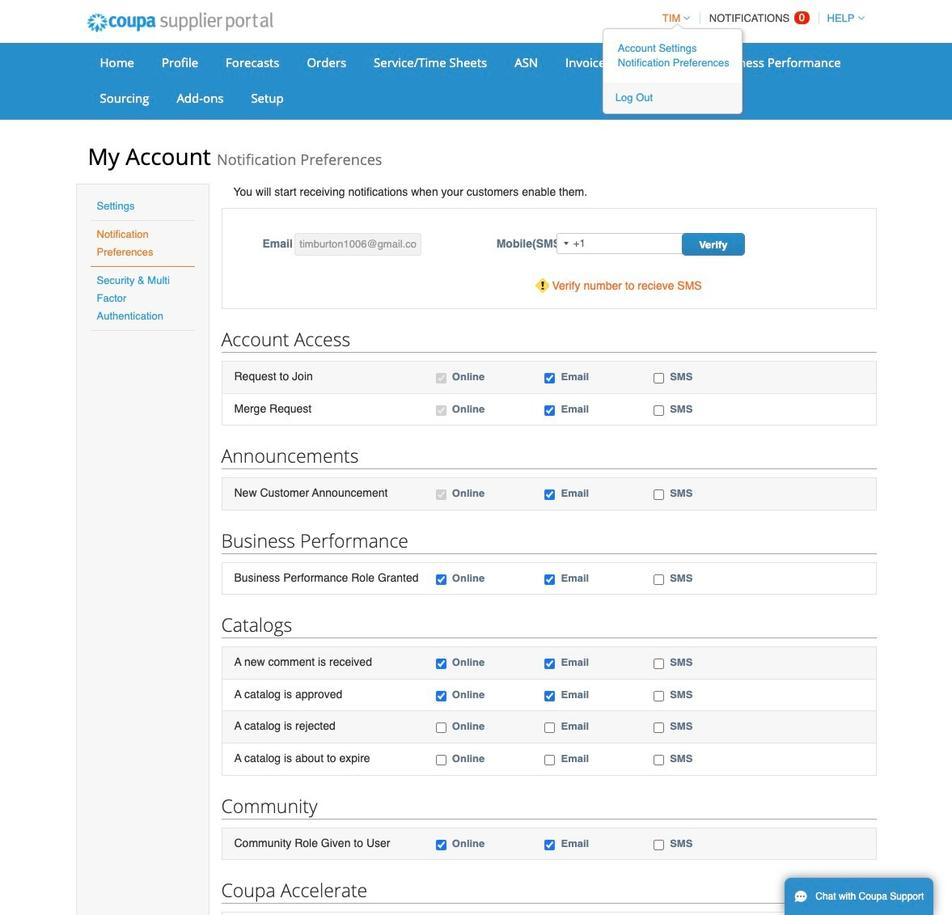 Task type: vqa. For each thing, say whether or not it's contained in the screenshot.
tab list
no



Task type: locate. For each thing, give the bounding box(es) containing it.
navigation
[[603, 2, 865, 114]]

Telephone country code field
[[558, 234, 574, 253]]

coupa supplier portal image
[[76, 2, 284, 43]]

None text field
[[295, 233, 422, 256]]

None checkbox
[[436, 373, 447, 384], [654, 373, 665, 384], [436, 490, 447, 500], [436, 574, 447, 585], [545, 574, 556, 585], [436, 659, 447, 670], [436, 691, 447, 702], [436, 723, 447, 734], [545, 723, 556, 734], [654, 755, 665, 766], [436, 840, 447, 850], [654, 840, 665, 850], [436, 373, 447, 384], [654, 373, 665, 384], [436, 490, 447, 500], [436, 574, 447, 585], [545, 574, 556, 585], [436, 659, 447, 670], [436, 691, 447, 702], [436, 723, 447, 734], [545, 723, 556, 734], [654, 755, 665, 766], [436, 840, 447, 850], [654, 840, 665, 850]]

None checkbox
[[545, 373, 556, 384], [436, 405, 447, 416], [545, 405, 556, 416], [654, 405, 665, 416], [545, 490, 556, 500], [654, 490, 665, 500], [654, 574, 665, 585], [545, 659, 556, 670], [654, 659, 665, 670], [545, 691, 556, 702], [654, 691, 665, 702], [654, 723, 665, 734], [436, 755, 447, 766], [545, 755, 556, 766], [545, 840, 556, 850], [545, 373, 556, 384], [436, 405, 447, 416], [545, 405, 556, 416], [654, 405, 665, 416], [545, 490, 556, 500], [654, 490, 665, 500], [654, 574, 665, 585], [545, 659, 556, 670], [654, 659, 665, 670], [545, 691, 556, 702], [654, 691, 665, 702], [654, 723, 665, 734], [436, 755, 447, 766], [545, 755, 556, 766], [545, 840, 556, 850]]



Task type: describe. For each thing, give the bounding box(es) containing it.
+1 201-555-0123 text field
[[557, 233, 697, 254]]

telephone country code image
[[564, 242, 569, 245]]



